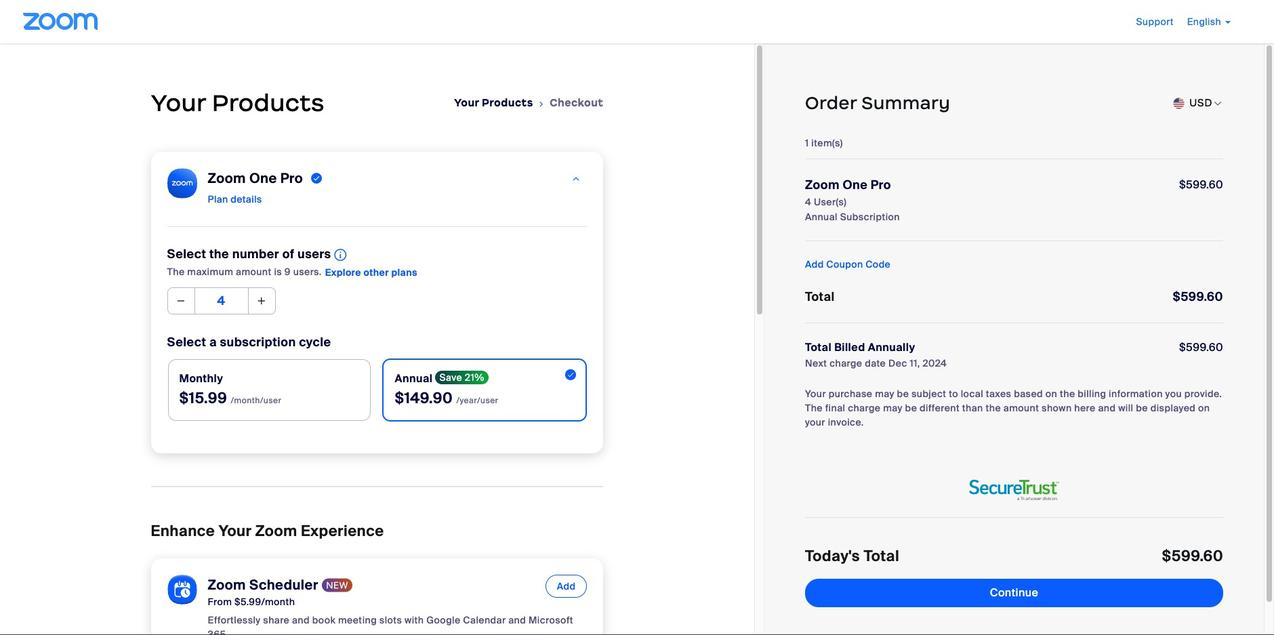 Task type: locate. For each thing, give the bounding box(es) containing it.
2 total from the top
[[806, 340, 832, 355]]

subscription
[[841, 211, 901, 223], [220, 335, 296, 351]]

2 horizontal spatial the
[[1061, 388, 1076, 400]]

annual up the $149.90
[[395, 372, 433, 386]]

0 horizontal spatial one
[[249, 170, 277, 187]]

details
[[231, 193, 262, 205]]

1 select from the top
[[167, 246, 206, 263]]

$599.60
[[1180, 178, 1224, 192], [1173, 289, 1224, 305], [1180, 340, 1224, 355], [1163, 547, 1224, 566]]

you
[[1166, 388, 1183, 400]]

slots
[[380, 615, 402, 627]]

0 horizontal spatial the
[[167, 266, 185, 278]]

plan details
[[208, 193, 262, 205]]

subscription down zoom one pro select the number of users 4 increase image
[[220, 335, 296, 351]]

annual inside annual save 21% $149.90 /year/user
[[395, 372, 433, 386]]

zoom one pro
[[208, 170, 303, 187], [806, 177, 892, 193]]

zoom logo image
[[23, 13, 98, 30]]

english
[[1188, 16, 1222, 28]]

1 total from the top
[[806, 289, 835, 305]]

1 horizontal spatial annual
[[806, 211, 838, 223]]

coupon
[[827, 258, 864, 271]]

share
[[263, 615, 290, 627]]

1 vertical spatial the
[[806, 402, 823, 414]]

$5.99/month
[[235, 596, 295, 609]]

dec
[[889, 357, 908, 370]]

0 vertical spatial may
[[876, 388, 895, 400]]

1 horizontal spatial zoom one pro
[[806, 177, 892, 193]]

annual inside 4 user(s) annual subscription
[[806, 211, 838, 223]]

1 horizontal spatial one
[[843, 177, 868, 193]]

your inside breadcrumb navigation
[[454, 96, 480, 109]]

0 vertical spatial on
[[1046, 388, 1058, 400]]

2 vertical spatial the
[[986, 402, 1002, 414]]

1 horizontal spatial subscription
[[841, 211, 901, 223]]

and left book
[[292, 615, 310, 627]]

the up 'your'
[[806, 402, 823, 414]]

enhance your zoom experience
[[151, 522, 384, 541]]

the down taxes
[[986, 402, 1002, 414]]

0 vertical spatial charge
[[830, 357, 863, 370]]

on
[[1046, 388, 1058, 400], [1199, 402, 1211, 414]]

select left a at the left bottom of page
[[167, 335, 206, 351]]

user(s)
[[814, 196, 847, 208]]

select the number of users
[[167, 246, 334, 263]]

$15.99
[[179, 389, 227, 409]]

zoom one billing cycle option group
[[167, 359, 588, 422]]

1
[[806, 137, 809, 149]]

0 horizontal spatial pro
[[281, 170, 303, 187]]

number
[[232, 246, 279, 263]]

scheduler
[[249, 577, 319, 594]]

zoom one pro select the number of users 4 increase image
[[256, 292, 267, 311]]

be
[[897, 388, 910, 400], [906, 402, 918, 414], [1137, 402, 1149, 414]]

total down add at the top of page
[[806, 289, 835, 305]]

on down provide. at the right bottom of page
[[1199, 402, 1211, 414]]

be down information
[[1137, 402, 1149, 414]]

may down next charge date dec 11, 2024
[[876, 388, 895, 400]]

zoom one pro for total
[[806, 177, 892, 193]]

english link
[[1188, 16, 1231, 28]]

1 vertical spatial on
[[1199, 402, 1211, 414]]

google
[[427, 615, 461, 627]]

billing
[[1078, 388, 1107, 400]]

2024
[[923, 357, 947, 370]]

0 vertical spatial amount
[[236, 266, 272, 278]]

the
[[167, 266, 185, 278], [806, 402, 823, 414]]

1 horizontal spatial pro
[[871, 177, 892, 193]]

11,
[[910, 357, 921, 370]]

be left subject
[[897, 388, 910, 400]]

0 vertical spatial total
[[806, 289, 835, 305]]

the up zoom one pro select the number of users 4 decrease icon
[[167, 266, 185, 278]]

a
[[210, 335, 217, 351]]

1 vertical spatial annual
[[395, 372, 433, 386]]

the
[[210, 246, 229, 263], [1061, 388, 1076, 400], [986, 402, 1002, 414]]

subscription down "user(s)"
[[841, 211, 901, 223]]

select for maximum
[[167, 246, 206, 263]]

0 horizontal spatial annual
[[395, 372, 433, 386]]

checkout
[[550, 96, 604, 109]]

experience
[[301, 522, 384, 541]]

0 vertical spatial the
[[210, 246, 229, 263]]

one
[[249, 170, 277, 187], [843, 177, 868, 193]]

total for total billed annually
[[806, 340, 832, 355]]

1 vertical spatial select
[[167, 335, 206, 351]]

select up maximum
[[167, 246, 206, 263]]

and right calendar on the left of the page
[[509, 615, 526, 627]]

1 horizontal spatial the
[[806, 402, 823, 414]]

annual down "user(s)"
[[806, 211, 838, 223]]

your inside your purchase may be subject to local taxes based on the billing information you provide. the final charge may be different than the amount shown here and will be displayed on your invoice.
[[806, 388, 827, 400]]

zoom one pro up "user(s)"
[[806, 177, 892, 193]]

add coupon code
[[806, 258, 891, 271]]

amount down based
[[1004, 402, 1040, 414]]

be down subject
[[906, 402, 918, 414]]

1 horizontal spatial the
[[986, 402, 1002, 414]]

products
[[212, 88, 325, 118], [482, 96, 534, 109]]

with
[[405, 615, 424, 627]]

annually
[[869, 340, 916, 355]]

one for total
[[843, 177, 868, 193]]

your products
[[151, 88, 325, 118], [454, 96, 534, 109]]

on up shown on the bottom right
[[1046, 388, 1058, 400]]

order summary
[[806, 92, 951, 114]]

1 horizontal spatial your products
[[454, 96, 534, 109]]

the maximum amount is 9 users. explore other plans
[[167, 266, 418, 279]]

may down dec
[[884, 402, 903, 414]]

your
[[806, 416, 826, 429]]

annual
[[806, 211, 838, 223], [395, 372, 433, 386]]

cycle
[[299, 335, 331, 351]]

amount down select the number of users application
[[236, 266, 272, 278]]

1 vertical spatial total
[[806, 340, 832, 355]]

displayed
[[1151, 402, 1196, 414]]

1 horizontal spatial products
[[482, 96, 534, 109]]

and
[[1099, 402, 1116, 414], [292, 615, 310, 627], [509, 615, 526, 627]]

select
[[167, 246, 206, 263], [167, 335, 206, 351]]

1 vertical spatial amount
[[1004, 402, 1040, 414]]

1 horizontal spatial on
[[1199, 402, 1211, 414]]

zoom up from
[[208, 577, 246, 594]]

1 horizontal spatial and
[[509, 615, 526, 627]]

0 horizontal spatial on
[[1046, 388, 1058, 400]]

than
[[963, 402, 984, 414]]

charge down billed at the bottom
[[830, 357, 863, 370]]

0 horizontal spatial amount
[[236, 266, 272, 278]]

select the number of users application
[[167, 246, 347, 265]]

monthly
[[179, 372, 223, 386]]

amount inside the maximum amount is 9 users. explore other plans
[[236, 266, 272, 278]]

amount inside your purchase may be subject to local taxes based on the billing information you provide. the final charge may be different than the amount shown here and will be displayed on your invoice.
[[1004, 402, 1040, 414]]

one up the details
[[249, 170, 277, 187]]

total
[[864, 547, 900, 566]]

the up shown on the bottom right
[[1061, 388, 1076, 400]]

charge down purchase
[[848, 402, 881, 414]]

0 vertical spatial subscription
[[841, 211, 901, 223]]

zoom
[[208, 170, 246, 187], [806, 177, 840, 193], [255, 522, 297, 541], [208, 577, 246, 594]]

today's total
[[806, 547, 900, 566]]

billed
[[835, 340, 866, 355]]

0 vertical spatial the
[[167, 266, 185, 278]]

zoom one image
[[167, 168, 197, 199]]

information
[[1109, 388, 1164, 400]]

zoom scheduler
[[208, 577, 319, 594]]

item(s)
[[812, 137, 843, 149]]

0 vertical spatial annual
[[806, 211, 838, 223]]

new image
[[322, 579, 352, 593]]

add
[[806, 258, 824, 271]]

charge inside your purchase may be subject to local taxes based on the billing information you provide. the final charge may be different than the amount shown here and will be displayed on your invoice.
[[848, 402, 881, 414]]

21%
[[465, 372, 485, 384]]

and left will
[[1099, 402, 1116, 414]]

the up maximum
[[210, 246, 229, 263]]

1 vertical spatial charge
[[848, 402, 881, 414]]

taxes
[[987, 388, 1012, 400]]

one up 4 user(s) annual subscription on the right
[[843, 177, 868, 193]]

shown
[[1042, 402, 1072, 414]]

0 horizontal spatial products
[[212, 88, 325, 118]]

9
[[285, 266, 291, 278]]

show options image
[[1213, 98, 1224, 109]]

0 horizontal spatial zoom one pro
[[208, 170, 303, 187]]

2 select from the top
[[167, 335, 206, 351]]

will
[[1119, 402, 1134, 414]]

total up next
[[806, 340, 832, 355]]

explore other plans button
[[325, 266, 418, 280]]

1 horizontal spatial amount
[[1004, 402, 1040, 414]]

0 horizontal spatial the
[[210, 246, 229, 263]]

provide.
[[1185, 388, 1223, 400]]

pro up 4 user(s) annual subscription on the right
[[871, 177, 892, 193]]

0 horizontal spatial your products
[[151, 88, 325, 118]]

1 vertical spatial subscription
[[220, 335, 296, 351]]

date
[[865, 357, 886, 370]]

pro left success image
[[281, 170, 303, 187]]

the inside the maximum amount is 9 users. explore other plans
[[167, 266, 185, 278]]

plan details button
[[208, 189, 262, 210]]

zoom up scheduler
[[255, 522, 297, 541]]

select inside application
[[167, 246, 206, 263]]

your products inside breadcrumb navigation
[[454, 96, 534, 109]]

0 vertical spatial select
[[167, 246, 206, 263]]

is
[[274, 266, 282, 278]]

2 horizontal spatial and
[[1099, 402, 1116, 414]]

zoom one pro up the details
[[208, 170, 303, 187]]

other
[[364, 267, 389, 279]]

support
[[1137, 16, 1174, 28]]



Task type: vqa. For each thing, say whether or not it's contained in the screenshot.
'will'
yes



Task type: describe. For each thing, give the bounding box(es) containing it.
next
[[806, 357, 828, 370]]

book
[[312, 615, 336, 627]]

/month/user
[[231, 396, 282, 407]]

users
[[298, 246, 331, 263]]

total for total
[[806, 289, 835, 305]]

next charge date dec 11, 2024
[[806, 357, 947, 370]]

zoom up "user(s)"
[[806, 177, 840, 193]]

here
[[1075, 402, 1096, 414]]

final
[[826, 402, 846, 414]]

plan
[[208, 193, 228, 205]]

meeting
[[338, 615, 377, 627]]

breadcrumb navigation
[[454, 96, 604, 111]]

0 horizontal spatial and
[[292, 615, 310, 627]]

secure trust image
[[961, 471, 1069, 510]]

total billed annually
[[806, 340, 916, 355]]

users.
[[293, 266, 322, 278]]

based
[[1015, 388, 1044, 400]]

zoom up plan details
[[208, 170, 246, 187]]

zoom one pro select the number of users 4 decrease image
[[176, 292, 187, 311]]

pro for select the number of users
[[281, 170, 303, 187]]

enhance
[[151, 522, 215, 541]]

checkout link
[[550, 96, 604, 109]]

today's
[[806, 547, 860, 566]]

effortlessly
[[208, 615, 261, 627]]

purchase
[[829, 388, 873, 400]]

local
[[961, 388, 984, 400]]

usd button
[[1190, 93, 1213, 113]]

summary
[[862, 92, 951, 114]]

1 vertical spatial may
[[884, 402, 903, 414]]

1 item(s)
[[806, 137, 843, 149]]

$149.90
[[395, 389, 453, 409]]

zoom one pro Select the number of users text field
[[167, 288, 276, 315]]

right image
[[538, 98, 546, 111]]

add coupon code button
[[806, 258, 891, 271]]

subject
[[912, 388, 947, 400]]

/year/user
[[457, 396, 499, 407]]

support link
[[1137, 16, 1174, 28]]

effortlessly share and book meeting slots with google calendar and microsoft 365
[[208, 615, 574, 635]]

0 horizontal spatial subscription
[[220, 335, 296, 351]]

add button
[[546, 575, 588, 598]]

and inside your purchase may be subject to local taxes based on the billing information you provide. the final charge may be different than the amount shown here and will be displayed on your invoice.
[[1099, 402, 1116, 414]]

save
[[440, 372, 463, 384]]

zoom one pro for the
[[208, 170, 303, 187]]

the inside your purchase may be subject to local taxes based on the billing information you provide. the final charge may be different than the amount shown here and will be displayed on your invoice.
[[806, 402, 823, 414]]

1 vertical spatial the
[[1061, 388, 1076, 400]]

4 user(s) annual subscription
[[806, 196, 901, 223]]

from
[[208, 596, 232, 609]]

continue button
[[806, 579, 1224, 608]]

success image
[[311, 170, 322, 186]]

annual save 21% $149.90 /year/user
[[395, 372, 499, 409]]

zoom scheduler icon image
[[167, 575, 197, 605]]

usd
[[1190, 96, 1213, 109]]

4
[[806, 196, 812, 208]]

different
[[920, 402, 960, 414]]

one for the
[[249, 170, 277, 187]]

365
[[208, 629, 226, 635]]

plans
[[392, 267, 418, 279]]

of
[[283, 246, 295, 263]]

monthly $15.99 /month/user
[[179, 372, 282, 409]]

from $5.99/month
[[208, 596, 295, 609]]

maximum
[[187, 266, 233, 278]]

select for $15.99
[[167, 335, 206, 351]]

products inside breadcrumb navigation
[[482, 96, 534, 109]]

your products link
[[454, 96, 534, 109]]

select a subscription cycle
[[167, 335, 331, 351]]

microsoft
[[529, 615, 574, 627]]

zoom one pro plan image
[[572, 170, 581, 189]]

to
[[949, 388, 959, 400]]

your purchase may be subject to local taxes based on the billing information you provide. the final charge may be different than the amount shown here and will be displayed on your invoice.
[[806, 388, 1223, 429]]

subscription inside 4 user(s) annual subscription
[[841, 211, 901, 223]]

the inside application
[[210, 246, 229, 263]]

invoice.
[[828, 416, 864, 429]]

order
[[806, 92, 857, 114]]

pro for today's total
[[871, 177, 892, 193]]

code
[[866, 258, 891, 271]]

calendar
[[463, 615, 506, 627]]

add
[[557, 581, 576, 593]]

continue
[[991, 586, 1039, 600]]



